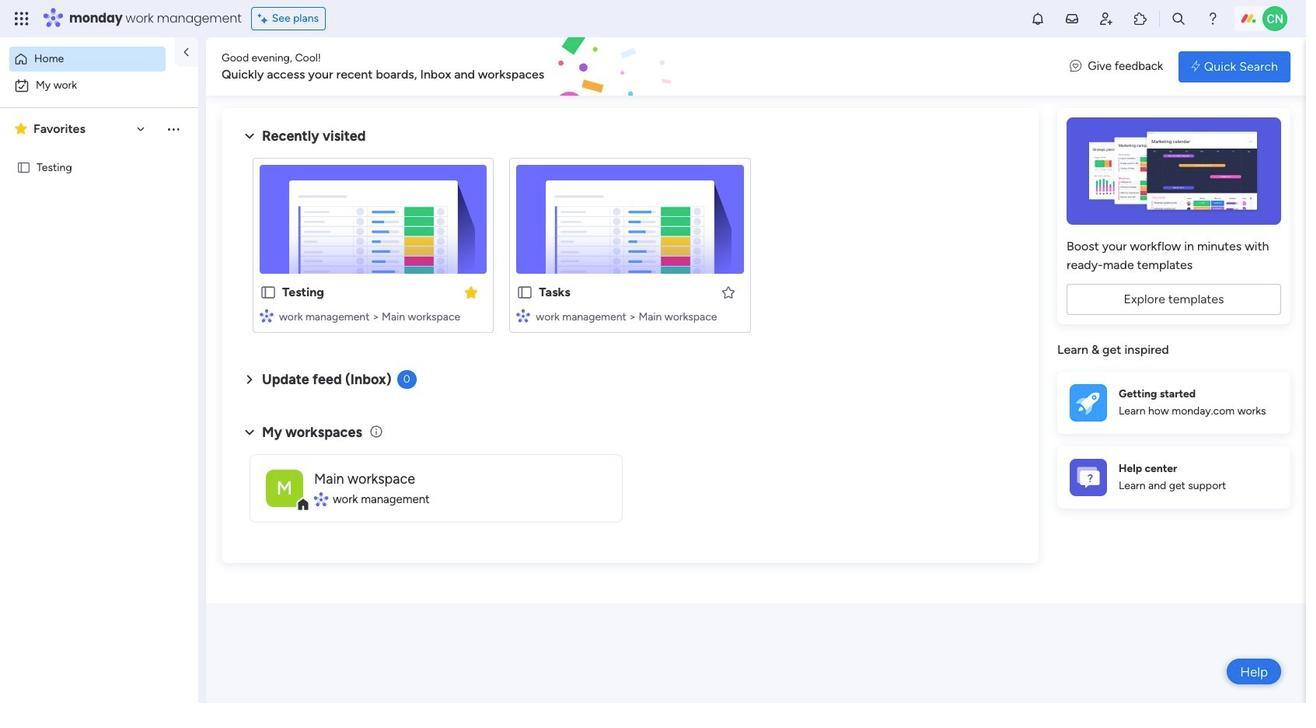 Task type: locate. For each thing, give the bounding box(es) containing it.
public board image down v2 star 2 icon
[[16, 160, 31, 175]]

0 vertical spatial public board image
[[16, 160, 31, 175]]

remove from favorites image
[[464, 284, 479, 300]]

close my workspaces image
[[240, 423, 259, 442]]

public board image
[[16, 160, 31, 175], [517, 284, 534, 301]]

0 vertical spatial option
[[9, 47, 166, 72]]

getting started element
[[1058, 371, 1291, 434]]

public board image
[[260, 284, 277, 301]]

option
[[9, 47, 166, 72], [9, 73, 189, 98]]

1 horizontal spatial public board image
[[517, 284, 534, 301]]

v2 user feedback image
[[1070, 58, 1082, 75]]

favorites options image
[[166, 121, 181, 137]]

1 vertical spatial option
[[9, 73, 189, 98]]

add to favorites image
[[721, 284, 736, 300]]

search everything image
[[1171, 11, 1187, 26]]

v2 star 2 image
[[15, 120, 27, 138]]

help center element
[[1058, 446, 1291, 508]]

workspace image
[[266, 469, 303, 507]]

public board image up component icon
[[517, 284, 534, 301]]

list box
[[0, 150, 198, 275]]

0 horizontal spatial public board image
[[16, 160, 31, 175]]

quick search results list box
[[240, 145, 1021, 352]]

1 option from the top
[[9, 47, 166, 72]]



Task type: describe. For each thing, give the bounding box(es) containing it.
invite members image
[[1099, 11, 1115, 26]]

cool name image
[[1263, 6, 1288, 31]]

open update feed (inbox) image
[[240, 370, 259, 389]]

1 vertical spatial public board image
[[517, 284, 534, 301]]

0 element
[[397, 370, 417, 389]]

component image
[[517, 308, 531, 322]]

templates image image
[[1072, 117, 1277, 225]]

monday marketplace image
[[1133, 11, 1149, 26]]

v2 bolt switch image
[[1192, 58, 1201, 75]]

help image
[[1206, 11, 1221, 26]]

select product image
[[14, 11, 30, 26]]

notifications image
[[1031, 11, 1046, 26]]

2 option from the top
[[9, 73, 189, 98]]

close recently visited image
[[240, 127, 259, 145]]

see plans image
[[258, 10, 272, 27]]

update feed image
[[1065, 11, 1080, 26]]



Task type: vqa. For each thing, say whether or not it's contained in the screenshot.
Public board image
yes



